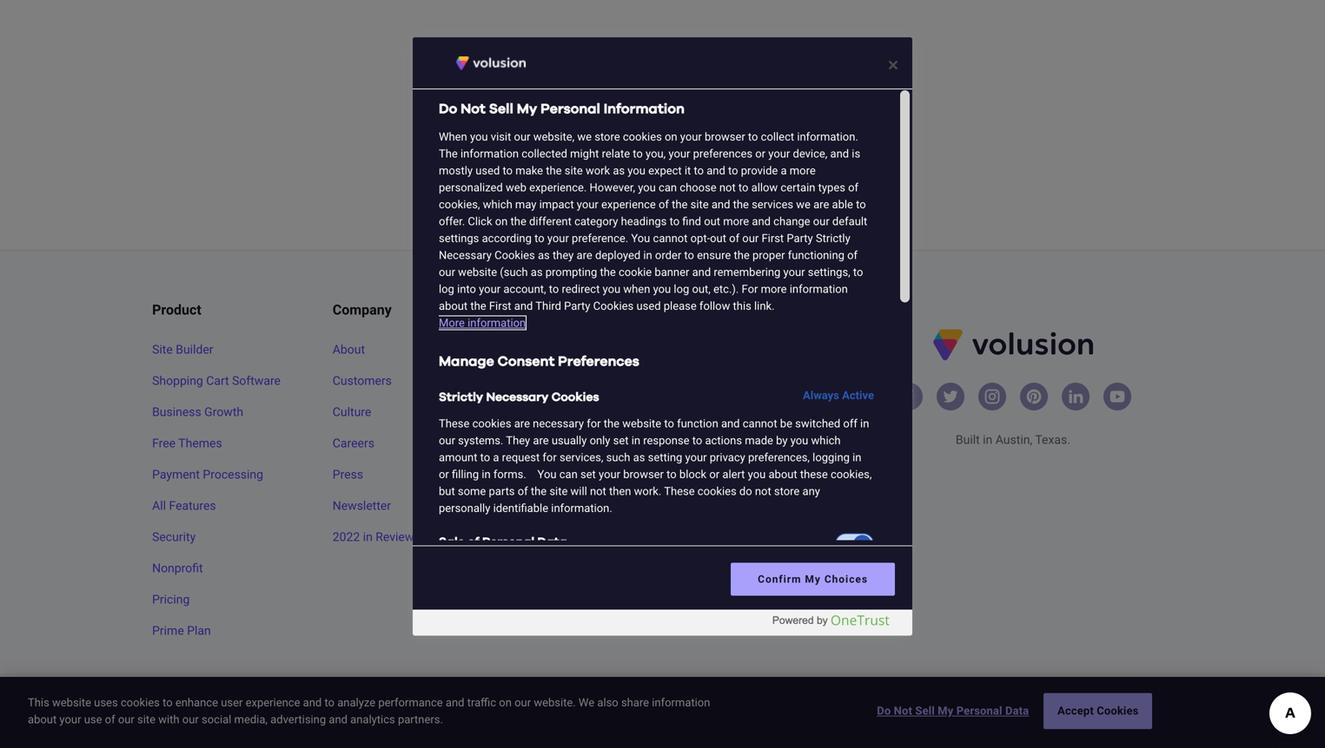Task type: locate. For each thing, give the bounding box(es) containing it.
paypal
[[694, 454, 731, 468]]

1 vertical spatial is
[[917, 715, 925, 727]]

0 horizontal spatial sell
[[489, 103, 513, 117]]

volusion help center link
[[513, 435, 652, 452]]

cannot inside when you visit our website, we store cookies on your browser to collect information. the information collected might relate to you, your preferences or your device, and is mostly used to make the site work as you expect it to and to provide a more personalized web experience. however, you can choose not to allow certain types of cookies, which may impact your experience of the site and the services we are able to offer. click on the different category headings to find out more and change our default settings according to your preference. you cannot opt-out of our first party strictly necessary cookies as they are deployed in order to ensure the proper functioning of our website (such as prompting the cookie banner and remembering your settings, to log into your account, to redirect you when you log out, etc.). for more information about the first and third party cookies used please follow this link. more information
[[653, 232, 688, 245]]

1 vertical spatial these
[[664, 485, 695, 498]]

wells
[[1008, 715, 1033, 727]]

1 vertical spatial about
[[768, 468, 797, 481]]

privacy
[[148, 705, 187, 719]]

these
[[800, 468, 828, 481]]

design
[[581, 530, 618, 545]]

0 vertical spatial do
[[439, 103, 457, 117]]

do inside alert dialog
[[439, 103, 457, 117]]

0 vertical spatial information.
[[797, 130, 858, 143]]

use
[[84, 714, 102, 727]]

1 vertical spatial strictly
[[439, 392, 483, 404]]

plan
[[187, 624, 211, 638]]

enhance
[[175, 697, 218, 710]]

business for business growth
[[152, 405, 201, 419]]

information up the blog
[[468, 317, 526, 330]]

not right |
[[894, 705, 912, 718]]

0 horizontal spatial personal
[[482, 537, 534, 549]]

2 business from the left
[[513, 405, 562, 419]]

confirm
[[758, 574, 802, 586]]

made
[[745, 435, 773, 448]]

0 vertical spatial strictly
[[816, 232, 850, 245]]

1 horizontal spatial browser
[[705, 130, 745, 143]]

in right filling
[[482, 468, 491, 481]]

active
[[842, 389, 874, 402]]

cookies, up offer.
[[439, 198, 480, 211]]

stripe
[[759, 423, 791, 437]]

free up "payment"
[[152, 436, 176, 451]]

the up find
[[672, 198, 688, 211]]

more up certain
[[790, 164, 816, 177]]

of inside . | 6504 bridge point pkwy ste 125, austin, tx 78730 united states. volusion is registered iso of wells fargo bank, n.a., concord, ca.
[[996, 715, 1005, 727]]

website inside this website uses cookies to enhance user experience and to analyze performance and traffic on our website. we also share information about your use of our site with our social media, advertising and analytics partners.
[[52, 697, 91, 710]]

strictly
[[816, 232, 850, 245], [439, 392, 483, 404]]

shopping cart software
[[152, 374, 281, 388]]

of inside this website uses cookies to enhance user experience and to analyze performance and traffic on our website. we also share information about your use of our site with our social media, advertising and analytics partners.
[[105, 714, 115, 727]]

0 vertical spatial which
[[483, 198, 512, 211]]

0 vertical spatial more
[[790, 164, 816, 177]]

volusion down the request
[[513, 468, 560, 482]]

personal
[[541, 103, 600, 117], [482, 537, 534, 549], [956, 705, 1002, 718]]

traffic
[[467, 697, 496, 710]]

cannot inside these cookies are necessary for the website to function and cannot be switched off in our systems. they are usually only set in response to actions made by you which amount to a request for services, such as setting your privacy preferences, logging in or filling in forms.    you can set your browser to block or alert you about these cookies, but some parts of the site will not then work. these cookies do not store any personally identifiable information.
[[743, 418, 777, 431]]

1 horizontal spatial about
[[439, 300, 468, 313]]

ca.
[[1161, 715, 1177, 727]]

0 vertical spatial we
[[577, 130, 592, 143]]

our
[[514, 130, 530, 143], [813, 215, 830, 228], [742, 232, 759, 245], [439, 266, 455, 279], [439, 435, 455, 448], [514, 697, 531, 710], [118, 714, 135, 727], [182, 714, 199, 727]]

out up ensure
[[710, 232, 726, 245]]

austin, up fargo
[[1031, 701, 1063, 713]]

pricing
[[152, 593, 190, 607]]

1 horizontal spatial store
[[774, 485, 800, 498]]

only
[[590, 435, 610, 448]]

which
[[483, 198, 512, 211], [811, 435, 841, 448]]

log left into
[[439, 283, 454, 296]]

accept
[[1057, 705, 1094, 718]]

1 vertical spatial do
[[877, 705, 891, 718]]

1 horizontal spatial cannot
[[743, 418, 777, 431]]

of up settings,
[[847, 249, 858, 262]]

cookies inside when you visit our website, we store cookies on your browser to collect information. the information collected might relate to you, your preferences or your device, and is mostly used to make the site work as you expect it to and to provide a more personalized web experience. however, you can choose not to allow certain types of cookies, which may impact your experience of the site and the services we are able to offer. click on the different category headings to find out more and change our default settings according to your preference. you cannot opt-out of our first party strictly necessary cookies as they are deployed in order to ensure the proper functioning of our website (such as prompting the cookie banner and remembering your settings, to log into your account, to redirect you when you log out, etc.). for more information about the first and third party cookies used please follow this link. more information
[[623, 130, 662, 143]]

personal inside button
[[956, 705, 1002, 718]]

as left they
[[538, 249, 550, 262]]

14
[[712, 50, 743, 81]]

volusion down 6504
[[875, 715, 915, 727]]

1 vertical spatial for
[[587, 418, 601, 431]]

business down strictly necessary cookies
[[513, 405, 562, 419]]

for left 14
[[661, 50, 704, 81]]

of right use
[[105, 714, 115, 727]]

you down the relate
[[628, 164, 646, 177]]

our left the default
[[813, 215, 830, 228]]

about up more
[[439, 300, 468, 313]]

which inside these cookies are necessary for the website to function and cannot be switched off in our systems. they are usually only set in response to actions made by you which amount to a request for services, such as setting your privacy preferences, logging in or filling in forms.    you can set your browser to block or alert you about these cookies, but some parts of the site will not then work. these cookies do not store any personally identifiable information.
[[811, 435, 841, 448]]

0 horizontal spatial log
[[439, 283, 454, 296]]

cookies, inside when you visit our website, we store cookies on your browser to collect information. the information collected might relate to you, your preferences or your device, and is mostly used to make the site work as you expect it to and to provide a more personalized web experience. however, you can choose not to allow certain types of cookies, which may impact your experience of the site and the services we are able to offer. click on the different category headings to find out more and change our default settings according to your preference. you cannot opt-out of our first party strictly necessary cookies as they are deployed in order to ensure the proper functioning of our website (such as prompting the cookie banner and remembering your settings, to log into your account, to redirect you when you log out, etc.). for more information about the first and third party cookies used please follow this link. more information
[[439, 198, 480, 211]]

1 vertical spatial set
[[580, 468, 596, 481]]

a inside these cookies are necessary for the website to function and cannot be switched off in our systems. they are usually only set in response to actions made by you which amount to a request for services, such as setting your privacy preferences, logging in or filling in forms.    you can set your browser to block or alert you about these cookies, but some parts of the site will not then work. these cookies do not store any personally identifiable information.
[[493, 452, 499, 465]]

strictly necessary cookies
[[439, 392, 599, 404]]

choices
[[824, 574, 868, 586]]

6504 bridge point pkwy ste 125, austin, tx 78730 united states. link
[[879, 701, 1177, 713]]

2 vertical spatial personal
[[956, 705, 1002, 718]]

payments inside volusion payments powered by stripe
[[743, 405, 797, 419]]

no credit card required. cancel anytime.
[[539, 103, 786, 119]]

1 vertical spatial a
[[493, 452, 499, 465]]

it
[[685, 164, 691, 177]]

store inside these cookies are necessary for the website to function and cannot be switched off in our systems. they are usually only set in response to actions made by you which amount to a request for services, such as setting your privacy preferences, logging in or filling in forms.    you can set your browser to block or alert you about these cookies, but some parts of the site will not then work. these cookies do not store any personally identifiable information.
[[774, 485, 800, 498]]

0 horizontal spatial more
[[723, 215, 749, 228]]

0 vertical spatial is
[[852, 147, 860, 160]]

not up 'when'
[[461, 103, 486, 117]]

1 vertical spatial my
[[805, 574, 821, 586]]

0 vertical spatial browser
[[705, 130, 745, 143]]

1 horizontal spatial personal
[[541, 103, 600, 117]]

2 horizontal spatial or
[[755, 147, 766, 160]]

strictly down manage at the left top
[[439, 392, 483, 404]]

a up certain
[[781, 164, 787, 177]]

paypal payments link
[[694, 452, 832, 470]]

avalara integration link
[[694, 484, 832, 501]]

more
[[790, 164, 816, 177], [723, 215, 749, 228], [761, 283, 787, 296]]

1 vertical spatial we
[[796, 198, 811, 211]]

able
[[832, 198, 853, 211]]

log
[[439, 283, 454, 296], [674, 283, 689, 296]]

0 vertical spatial my
[[517, 103, 537, 117]]

1 horizontal spatial a
[[781, 164, 787, 177]]

do inside button
[[877, 705, 891, 718]]

not for do not sell my personal information
[[461, 103, 486, 117]]

0 horizontal spatial do
[[439, 103, 457, 117]]

it
[[556, 50, 578, 81]]

blog link
[[513, 341, 652, 359]]

1 horizontal spatial business
[[513, 405, 562, 419]]

deployed
[[595, 249, 641, 262]]

store
[[595, 130, 620, 143], [774, 485, 800, 498]]

2 log from the left
[[674, 283, 689, 296]]

as down the relate
[[613, 164, 625, 177]]

information. inside these cookies are necessary for the website to function and cannot be switched off in our systems. they are usually only set in response to actions made by you which amount to a request for services, such as setting your privacy preferences, logging in or filling in forms.    you can set your browser to block or alert you about these cookies, but some parts of the site will not then work. these cookies do not store any personally identifiable information.
[[551, 502, 612, 515]]

1 horizontal spatial by
[[776, 435, 788, 448]]

out,
[[692, 283, 711, 296]]

account,
[[503, 283, 546, 296]]

are
[[813, 198, 829, 211], [576, 249, 592, 262], [514, 418, 530, 431], [533, 435, 549, 448]]

2 vertical spatial on
[[499, 697, 512, 710]]

us
[[559, 610, 573, 625]]

business inside "link"
[[152, 405, 201, 419]]

functioning
[[788, 249, 844, 262]]

0 vertical spatial data
[[537, 537, 567, 549]]

to up "with"
[[163, 697, 173, 710]]

your up category at top left
[[577, 198, 598, 211]]

according
[[482, 232, 532, 245]]

to down systems.
[[480, 452, 490, 465]]

0 horizontal spatial data
[[537, 537, 567, 549]]

to left analyze on the bottom of the page
[[324, 697, 335, 710]]

volusion inside volusion payments powered by stripe
[[694, 405, 740, 419]]

1 vertical spatial not
[[894, 705, 912, 718]]

2 vertical spatial about
[[28, 714, 57, 727]]

is
[[852, 147, 860, 160], [917, 715, 925, 727]]

or down paypal
[[709, 468, 720, 481]]

confirm my choices
[[758, 574, 868, 586]]

you left when
[[603, 283, 621, 296]]

your down such on the left of the page
[[599, 468, 620, 481]]

to
[[748, 130, 758, 143], [633, 147, 643, 160], [503, 164, 513, 177], [694, 164, 704, 177], [728, 164, 738, 177], [738, 181, 748, 194], [856, 198, 866, 211], [670, 215, 680, 228], [534, 232, 544, 245], [684, 249, 694, 262], [853, 266, 863, 279], [549, 283, 559, 296], [664, 418, 674, 431], [692, 435, 702, 448], [480, 452, 490, 465], [667, 468, 677, 481], [163, 697, 173, 710], [324, 697, 335, 710]]

more up ensure
[[723, 215, 749, 228]]

we
[[577, 130, 592, 143], [796, 198, 811, 211]]

my inside do not sell my personal data button
[[938, 705, 953, 718]]

as up the account,
[[531, 266, 543, 279]]

they
[[553, 249, 574, 262]]

1 horizontal spatial for
[[587, 418, 601, 431]]

we up might at the top left of the page
[[577, 130, 592, 143]]

try
[[498, 50, 548, 81]]

you left visit
[[470, 130, 488, 143]]

analytics
[[350, 714, 395, 727]]

of up 'identifiable' on the left of the page
[[518, 485, 528, 498]]

collected
[[522, 147, 567, 160]]

cookies down alert
[[698, 485, 737, 498]]

store up the relate
[[595, 130, 620, 143]]

0 vertical spatial out
[[704, 215, 720, 228]]

when
[[439, 130, 467, 143]]

1 vertical spatial party
[[564, 300, 590, 313]]

is inside . | 6504 bridge point pkwy ste 125, austin, tx 78730 united states. volusion is registered iso of wells fargo bank, n.a., concord, ca.
[[917, 715, 925, 727]]

1 horizontal spatial is
[[917, 715, 925, 727]]

experience inside this website uses cookies to enhance user experience and to analyze performance and traffic on our website. we also share information about your use of our site with our social media, advertising and analytics partners.
[[246, 697, 300, 710]]

facebook image
[[900, 388, 917, 406]]

in
[[643, 249, 652, 262], [860, 418, 869, 431], [983, 433, 992, 447], [631, 435, 640, 448], [852, 452, 861, 465], [482, 468, 491, 481], [363, 530, 373, 545]]

of
[[848, 181, 858, 194], [659, 198, 669, 211], [729, 232, 739, 245], [847, 249, 858, 262], [518, 485, 528, 498], [468, 537, 479, 549], [274, 705, 285, 719], [105, 714, 115, 727], [996, 715, 1005, 727]]

more
[[439, 317, 465, 330]]

relate
[[602, 147, 630, 160]]

of down ste
[[996, 715, 1005, 727]]

can
[[659, 181, 677, 194], [559, 468, 578, 481]]

austin, left "texas." on the right bottom
[[996, 433, 1032, 447]]

browser inside when you visit our website, we store cookies on your browser to collect information. the information collected might relate to you, your preferences or your device, and is mostly used to make the site work as you expect it to and to provide a more personalized web experience. however, you can choose not to allow certain types of cookies, which may impact your experience of the site and the services we are able to offer. click on the different category headings to find out more and change our default settings according to your preference. you cannot opt-out of our first party strictly necessary cookies as they are deployed in order to ensure the proper functioning of our website (such as prompting the cookie banner and remembering your settings, to log into your account, to redirect you when you log out, etc.). for more information about the first and third party cookies used please follow this link. more information
[[705, 130, 745, 143]]

0 vertical spatial first
[[762, 232, 784, 245]]

0 vertical spatial necessary
[[439, 249, 492, 262]]

volusion for volusion status page
[[513, 468, 560, 482]]

of inside these cookies are necessary for the website to function and cannot be switched off in our systems. they are usually only set in response to actions made by you which amount to a request for services, such as setting your privacy preferences, logging in or filling in forms.    you can set your browser to block or alert you about these cookies, but some parts of the site will not then work. these cookies do not store any personally identifiable information.
[[518, 485, 528, 498]]

1 vertical spatial website
[[622, 418, 661, 431]]

texas.
[[1035, 433, 1070, 447]]

software
[[232, 374, 281, 388]]

0 horizontal spatial by
[[744, 423, 756, 437]]

my
[[517, 103, 537, 117], [805, 574, 821, 586], [938, 705, 953, 718]]

business down shopping
[[152, 405, 201, 419]]

cancel
[[687, 103, 730, 119]]

volusion for volusion help center
[[513, 436, 560, 451]]

0 vertical spatial cannot
[[653, 232, 688, 245]]

0 horizontal spatial browser
[[623, 468, 664, 481]]

cookies up you,
[[623, 130, 662, 143]]

site inside these cookies are necessary for the website to function and cannot be switched off in our systems. they are usually only set in response to actions made by you which amount to a request for services, such as setting your privacy preferences, logging in or filling in forms.    you can set your browser to block or alert you about these cookies, but some parts of the site will not then work. these cookies do not store any personally identifiable information.
[[549, 485, 568, 498]]

terms
[[237, 705, 271, 719]]

do
[[739, 485, 752, 498]]

0 vertical spatial set
[[613, 435, 629, 448]]

about inside this website uses cookies to enhance user experience and to analyze performance and traffic on our website. we also share information about your use of our site with our social media, advertising and analytics partners.
[[28, 714, 57, 727]]

cookies up systems.
[[472, 418, 511, 431]]

browser up preferences
[[705, 130, 745, 143]]

our left website.
[[514, 697, 531, 710]]

necessary down settings
[[439, 249, 492, 262]]

sell up visit
[[489, 103, 513, 117]]

privacy alert dialog
[[0, 678, 1325, 749]]

and inside these cookies are necessary for the website to function and cannot be switched off in our systems. they are usually only set in response to actions made by you which amount to a request for services, such as setting your privacy preferences, logging in or filling in forms.    you can set your browser to block or alert you about these cookies, but some parts of the site will not then work. these cookies do not store any personally identifiable information.
[[721, 418, 740, 431]]

of up able
[[848, 181, 858, 194]]

payment processing link
[[152, 466, 291, 484]]

0 horizontal spatial about
[[28, 714, 57, 727]]

cannot up made
[[743, 418, 777, 431]]

can down expect
[[659, 181, 677, 194]]

0 vertical spatial party
[[787, 232, 813, 245]]

response
[[643, 435, 689, 448]]

in right off at the bottom right of page
[[860, 418, 869, 431]]

these up systems.
[[439, 418, 470, 431]]

themes
[[178, 436, 222, 451]]

1 horizontal spatial website
[[458, 266, 497, 279]]

to up web in the left top of the page
[[503, 164, 513, 177]]

can inside when you visit our website, we store cookies on your browser to collect information. the information collected might relate to you, your preferences or your device, and is mostly used to make the site work as you expect it to and to provide a more personalized web experience. however, you can choose not to allow certain types of cookies, which may impact your experience of the site and the services we are able to offer. click on the different category headings to find out more and change our default settings according to your preference. you cannot opt-out of our first party strictly necessary cookies as they are deployed in order to ensure the proper functioning of our website (such as prompting the cookie banner and remembering your settings, to log into your account, to redirect you when you log out, etc.). for more information about the first and third party cookies used please follow this link. more information
[[659, 181, 677, 194]]

your down functioning
[[783, 266, 805, 279]]

about inside when you visit our website, we store cookies on your browser to collect information. the information collected might relate to you, your preferences or your device, and is mostly used to make the site work as you expect it to and to provide a more personalized web experience. however, you can choose not to allow certain types of cookies, which may impact your experience of the site and the services we are able to offer. click on the different category headings to find out more and change our default settings according to your preference. you cannot opt-out of our first party strictly necessary cookies as they are deployed in order to ensure the proper functioning of our website (such as prompting the cookie banner and remembering your settings, to log into your account, to redirect you when you log out, etc.). for more information about the first and third party cookies used please follow this link. more information
[[439, 300, 468, 313]]

not inside do not sell my personal data button
[[894, 705, 912, 718]]

. | 6504 bridge point pkwy ste 125, austin, tx 78730 united states. volusion is registered iso of wells fargo bank, n.a., concord, ca.
[[868, 701, 1177, 727]]

sell for do not sell my personal data
[[915, 705, 935, 718]]

we down certain
[[796, 198, 811, 211]]

prime plan
[[152, 624, 211, 638]]

1 horizontal spatial more
[[761, 283, 787, 296]]

1 vertical spatial which
[[811, 435, 841, 448]]

1 log from the left
[[439, 283, 454, 296]]

can up will
[[559, 468, 578, 481]]

necessary inside when you visit our website, we store cookies on your browser to collect information. the information collected might relate to you, your preferences or your device, and is mostly used to make the site work as you expect it to and to provide a more personalized web experience. however, you can choose not to allow certain types of cookies, which may impact your experience of the site and the services we are able to offer. click on the different category headings to find out more and change our default settings according to your preference. you cannot opt-out of our first party strictly necessary cookies as they are deployed in order to ensure the proper functioning of our website (such as prompting the cookie banner and remembering your settings, to log into your account, to redirect you when you log out, etc.). for more information about the first and third party cookies used please follow this link. more information
[[439, 249, 492, 262]]

information. inside when you visit our website, we store cookies on your browser to collect information. the information collected might relate to you, your preferences or your device, and is mostly used to make the site work as you expect it to and to provide a more personalized web experience. however, you can choose not to allow certain types of cookies, which may impact your experience of the site and the services we are able to offer. click on the different category headings to find out more and change our default settings according to your preference. you cannot opt-out of our first party strictly necessary cookies as they are deployed in order to ensure the proper functioning of our website (such as prompting the cookie banner and remembering your settings, to log into your account, to redirect you when you log out, etc.). for more information about the first and third party cookies used please follow this link. more information
[[797, 130, 858, 143]]

1 horizontal spatial not
[[719, 181, 736, 194]]

1 horizontal spatial we
[[796, 198, 811, 211]]

0 horizontal spatial experience
[[246, 697, 300, 710]]

shopping cart software link
[[152, 373, 291, 390]]

for down volusion help center
[[543, 452, 557, 465]]

1 business from the left
[[152, 405, 201, 419]]

the down may
[[511, 215, 526, 228]]

1 horizontal spatial log
[[674, 283, 689, 296]]

2 horizontal spatial personal
[[956, 705, 1002, 718]]

which inside when you visit our website, we store cookies on your browser to collect information. the information collected might relate to you, your preferences or your device, and is mostly used to make the site work as you expect it to and to provide a more personalized web experience. however, you can choose not to allow certain types of cookies, which may impact your experience of the site and the services we are able to offer. click on the different category headings to find out more and change our default settings according to your preference. you cannot opt-out of our first party strictly necessary cookies as they are deployed in order to ensure the proper functioning of our website (such as prompting the cookie banner and remembering your settings, to log into your account, to redirect you when you log out, etc.). for more information about the first and third party cookies used please follow this link. more information
[[483, 198, 512, 211]]

0 vertical spatial used
[[475, 164, 500, 177]]

website up use
[[52, 697, 91, 710]]

cookies,
[[439, 198, 480, 211], [831, 468, 872, 481]]

0 vertical spatial can
[[659, 181, 677, 194]]

volusion inside . | 6504 bridge point pkwy ste 125, austin, tx 78730 united states. volusion is registered iso of wells fargo bank, n.a., concord, ca.
[[875, 715, 915, 727]]

more up link.
[[761, 283, 787, 296]]

user
[[221, 697, 243, 710]]

0 horizontal spatial we
[[577, 130, 592, 143]]

my for do not sell my personal information
[[517, 103, 537, 117]]

forms.
[[493, 468, 526, 481]]

1 horizontal spatial which
[[811, 435, 841, 448]]

experience up "media,"
[[246, 697, 300, 710]]

as right such on the left of the page
[[633, 452, 645, 465]]

1 horizontal spatial party
[[787, 232, 813, 245]]

1 vertical spatial information.
[[551, 502, 612, 515]]

1 vertical spatial out
[[710, 232, 726, 245]]

order
[[655, 249, 681, 262]]

experience
[[601, 198, 656, 211], [246, 697, 300, 710]]

sell inside button
[[915, 705, 935, 718]]

to left collect
[[748, 130, 758, 143]]

volusion logo image
[[439, 46, 543, 81], [456, 57, 526, 70]]

0 horizontal spatial store
[[595, 130, 620, 143]]

0 vertical spatial website
[[458, 266, 497, 279]]

or up the but
[[439, 468, 449, 481]]

my inside confirm my choices button
[[805, 574, 821, 586]]

not inside 'do not sell my personal information' alert dialog
[[461, 103, 486, 117]]

1 horizontal spatial data
[[1005, 705, 1029, 718]]

volusion
[[694, 405, 740, 419], [513, 436, 560, 451], [513, 468, 560, 482], [875, 715, 915, 727]]

0 horizontal spatial which
[[483, 198, 512, 211]]

necessary down the consent
[[486, 392, 549, 404]]

1 vertical spatial cannot
[[743, 418, 777, 431]]

a inside when you visit our website, we store cookies on your browser to collect information. the information collected might relate to you, your preferences or your device, and is mostly used to make the site work as you expect it to and to provide a more personalized web experience. however, you can choose not to allow certain types of cookies, which may impact your experience of the site and the services we are able to offer. click on the different category headings to find out more and change our default settings according to your preference. you cannot opt-out of our first party strictly necessary cookies as they are deployed in order to ensure the proper functioning of our website (such as prompting the cookie banner and remembering your settings, to log into your account, to redirect you when you log out, etc.). for more information about the first and third party cookies used please follow this link. more information
[[781, 164, 787, 177]]

is inside when you visit our website, we store cookies on your browser to collect information. the information collected might relate to you, your preferences or your device, and is mostly used to make the site work as you expect it to and to provide a more personalized web experience. however, you can choose not to allow certain types of cookies, which may impact your experience of the site and the services we are able to offer. click on the different category headings to find out more and change our default settings according to your preference. you cannot opt-out of our first party strictly necessary cookies as they are deployed in order to ensure the proper functioning of our website (such as prompting the cookie banner and remembering your settings, to log into your account, to redirect you when you log out, etc.). for more information about the first and third party cookies used please follow this link. more information
[[852, 147, 860, 160]]

1 horizontal spatial first
[[762, 232, 784, 245]]

instagram image
[[983, 388, 1001, 406]]

site down choose
[[690, 198, 709, 211]]

0 vertical spatial store
[[595, 130, 620, 143]]

payments down made
[[734, 454, 788, 468]]

about inside these cookies are necessary for the website to function and cannot be switched off in our systems. they are usually only set in response to actions made by you which amount to a request for services, such as setting your privacy preferences, logging in or filling in forms.    you can set your browser to block or alert you about these cookies, but some parts of the site will not then work. these cookies do not store any personally identifiable information.
[[768, 468, 797, 481]]

with
[[158, 714, 180, 727]]

set down services, at the left bottom of page
[[580, 468, 596, 481]]

n.a.,
[[1092, 715, 1114, 727]]

1 vertical spatial store
[[774, 485, 800, 498]]

1 vertical spatial browser
[[623, 468, 664, 481]]

our down enhance
[[182, 714, 199, 727]]

1 horizontal spatial these
[[664, 485, 695, 498]]

we
[[579, 697, 594, 710]]

strictly inside when you visit our website, we store cookies on your browser to collect information. the information collected might relate to you, your preferences or your device, and is mostly used to make the site work as you expect it to and to provide a more personalized web experience. however, you can choose not to allow certain types of cookies, which may impact your experience of the site and the services we are able to offer. click on the different category headings to find out more and change our default settings according to your preference. you cannot opt-out of our first party strictly necessary cookies as they are deployed in order to ensure the proper functioning of our website (such as prompting the cookie banner and remembering your settings, to log into your account, to redirect you when you log out, etc.). for more information about the first and third party cookies used please follow this link. more information
[[816, 232, 850, 245]]

1 vertical spatial on
[[495, 215, 508, 228]]

0 vertical spatial cookies,
[[439, 198, 480, 211]]

cookies inside "button"
[[1097, 705, 1139, 718]]

start for free link
[[597, 135, 728, 181]]

sell left point on the right bottom of page
[[915, 705, 935, 718]]

sell inside alert dialog
[[489, 103, 513, 117]]

your up they
[[547, 232, 569, 245]]

by
[[744, 423, 756, 437], [776, 435, 788, 448]]

1 vertical spatial cookies,
[[831, 468, 872, 481]]

2 horizontal spatial about
[[768, 468, 797, 481]]

browser
[[705, 130, 745, 143], [623, 468, 664, 481]]

cookies inside this website uses cookies to enhance user experience and to analyze performance and traffic on our website. we also share information about your use of our site with our social media, advertising and analytics partners.
[[121, 697, 160, 710]]

browser up "work."
[[623, 468, 664, 481]]

do up 'when'
[[439, 103, 457, 117]]

website up into
[[458, 266, 497, 279]]

is right the device,
[[852, 147, 860, 160]]

0 horizontal spatial these
[[439, 418, 470, 431]]

1 horizontal spatial can
[[659, 181, 677, 194]]

party down "change"
[[787, 232, 813, 245]]

start
[[611, 151, 651, 165]]

0 vertical spatial for
[[661, 50, 704, 81]]

your left use
[[59, 714, 81, 727]]

0 horizontal spatial information.
[[551, 502, 612, 515]]

information down visit
[[461, 147, 519, 160]]

(such
[[500, 266, 528, 279]]

1 vertical spatial free
[[152, 436, 176, 451]]

2 vertical spatial website
[[52, 697, 91, 710]]

business for business tools
[[513, 405, 562, 419]]

2 vertical spatial for
[[543, 452, 557, 465]]

my left no
[[517, 103, 537, 117]]



Task type: describe. For each thing, give the bounding box(es) containing it.
0 horizontal spatial set
[[580, 468, 596, 481]]

do for do not sell my personal information
[[439, 103, 457, 117]]

information
[[604, 103, 685, 117]]

or inside when you visit our website, we store cookies on your browser to collect information. the information collected might relate to you, your preferences or your device, and is mostly used to make the site work as you expect it to and to provide a more personalized web experience. however, you can choose not to allow certain types of cookies, which may impact your experience of the site and the services we are able to offer. click on the different category headings to find out more and change our default settings according to your preference. you cannot opt-out of our first party strictly necessary cookies as they are deployed in order to ensure the proper functioning of our website (such as prompting the cookie banner and remembering your settings, to log into your account, to redirect you when you log out, etc.). for more information about the first and third party cookies used please follow this link. more information
[[755, 147, 766, 160]]

youtube image
[[1109, 388, 1126, 406]]

to down function
[[692, 435, 702, 448]]

media,
[[234, 714, 268, 727]]

follow
[[699, 300, 730, 313]]

austin, inside . | 6504 bridge point pkwy ste 125, austin, tx 78730 united states. volusion is registered iso of wells fargo bank, n.a., concord, ca.
[[1031, 701, 1063, 713]]

certain
[[781, 181, 815, 194]]

start for free
[[611, 151, 714, 165]]

company
[[333, 302, 392, 318]]

the left services
[[733, 198, 749, 211]]

to up response
[[664, 418, 674, 431]]

you up avalara integration link
[[748, 468, 766, 481]]

newsletter link
[[333, 498, 471, 515]]

0 vertical spatial on
[[665, 130, 677, 143]]

preferences
[[693, 147, 752, 160]]

terms of service
[[237, 705, 328, 719]]

alert
[[722, 468, 745, 481]]

be
[[780, 418, 792, 431]]

and down services
[[752, 215, 771, 228]]

your up the free
[[680, 130, 702, 143]]

prime plan link
[[152, 623, 291, 640]]

bank,
[[1065, 715, 1090, 727]]

0 horizontal spatial party
[[564, 300, 590, 313]]

always active
[[803, 389, 874, 402]]

block
[[679, 468, 707, 481]]

1 vertical spatial more
[[723, 215, 749, 228]]

can inside these cookies are necessary for the website to function and cannot be switched off in our systems. they are usually only set in response to actions made by you which amount to a request for services, such as setting your privacy preferences, logging in or filling in forms.    you can set your browser to block or alert you about these cookies, but some parts of the site will not then work. these cookies do not store any personally identifiable information.
[[559, 468, 578, 481]]

in right center
[[631, 435, 640, 448]]

careers link
[[333, 435, 471, 452]]

by inside these cookies are necessary for the website to function and cannot be switched off in our systems. they are usually only set in response to actions made by you which amount to a request for services, such as setting your privacy preferences, logging in or filling in forms.    you can set your browser to block or alert you about these cookies, but some parts of the site will not then work. these cookies do not store any personally identifiable information.
[[776, 435, 788, 448]]

our right visit
[[514, 130, 530, 143]]

features
[[169, 499, 216, 513]]

choose
[[680, 181, 717, 194]]

redirect
[[562, 283, 600, 296]]

contact
[[513, 610, 556, 625]]

do not sell my personal information alert dialog
[[413, 37, 912, 749]]

cookie
[[619, 266, 652, 279]]

identifiable
[[493, 502, 548, 515]]

and down choose
[[711, 198, 730, 211]]

of right sale
[[468, 537, 479, 549]]

press
[[333, 468, 363, 482]]

twitter image
[[942, 388, 959, 406]]

in right 'built'
[[983, 433, 992, 447]]

experience.
[[529, 181, 587, 194]]

data inside 'do not sell my personal information' alert dialog
[[537, 537, 567, 549]]

volusion for volusion payments powered by stripe
[[694, 405, 740, 419]]

information down settings,
[[790, 283, 848, 296]]

personally
[[439, 502, 490, 515]]

website inside when you visit our website, we store cookies on your browser to collect information. the information collected might relate to you, your preferences or your device, and is mostly used to make the site work as you expect it to and to provide a more personalized web experience. however, you can choose not to allow certain types of cookies, which may impact your experience of the site and the services we are able to offer. click on the different category headings to find out more and change our default settings according to your preference. you cannot opt-out of our first party strictly necessary cookies as they are deployed in order to ensure the proper functioning of our website (such as prompting the cookie banner and remembering your settings, to log into your account, to redirect you when you log out, etc.). for more information about the first and third party cookies used please follow this link. more information
[[458, 266, 497, 279]]

site builder link
[[152, 341, 291, 359]]

partners.
[[398, 714, 443, 727]]

settings,
[[808, 266, 850, 279]]

by inside volusion payments powered by stripe
[[744, 423, 756, 437]]

to right it
[[694, 164, 704, 177]]

your inside this website uses cookies to enhance user experience and to analyze performance and traffic on our website. we also share information about your use of our site with our social media, advertising and analytics partners.
[[59, 714, 81, 727]]

marketing & design experts
[[513, 530, 618, 562]]

to up third
[[549, 283, 559, 296]]

and up advertising
[[303, 697, 322, 710]]

concord,
[[1117, 715, 1158, 727]]

browser inside these cookies are necessary for the website to function and cannot be switched off in our systems. they are usually only set in response to actions made by you which amount to a request for services, such as setting your privacy preferences, logging in or filling in forms.    you can set your browser to block or alert you about these cookies, but some parts of the site will not then work. these cookies do not store any personally identifiable information.
[[623, 468, 664, 481]]

terms of service link
[[237, 704, 328, 721]]

your down collect
[[768, 147, 790, 160]]

page
[[601, 468, 628, 482]]

some
[[458, 485, 486, 498]]

as inside these cookies are necessary for the website to function and cannot be switched off in our systems. they are usually only set in response to actions made by you which amount to a request for services, such as setting your privacy preferences, logging in or filling in forms.    you can set your browser to block or alert you about these cookies, but some parts of the site will not then work. these cookies do not store any personally identifiable information.
[[633, 452, 645, 465]]

site down might at the top left of the page
[[565, 164, 583, 177]]

0 horizontal spatial used
[[475, 164, 500, 177]]

0 horizontal spatial strictly
[[439, 392, 483, 404]]

sell for do not sell my personal information
[[489, 103, 513, 117]]

uses
[[94, 697, 118, 710]]

contact us
[[513, 610, 573, 625]]

in inside when you visit our website, we store cookies on your browser to collect information. the information collected might relate to you, your preferences or your device, and is mostly used to make the site work as you expect it to and to provide a more personalized web experience. however, you can choose not to allow certain types of cookies, which may impact your experience of the site and the services we are able to offer. click on the different category headings to find out more and change our default settings according to your preference. you cannot opt-out of our first party strictly necessary cookies as they are deployed in order to ensure the proper functioning of our website (such as prompting the cookie banner and remembering your settings, to log into your account, to redirect you when you log out, etc.). for more information about the first and third party cookies used please follow this link. more information
[[643, 249, 652, 262]]

accept cookies
[[1057, 705, 1139, 718]]

our inside these cookies are necessary for the website to function and cannot be switched off in our systems. they are usually only set in response to actions made by you which amount to a request for services, such as setting your privacy preferences, logging in or filling in forms.    you can set your browser to block or alert you about these cookies, but some parts of the site will not then work. these cookies do not store any personally identifiable information.
[[439, 435, 455, 448]]

in right 2022
[[363, 530, 373, 545]]

1 vertical spatial necessary
[[486, 392, 549, 404]]

of right terms
[[274, 705, 285, 719]]

information inside this website uses cookies to enhance user experience and to analyze performance and traffic on our website. we also share information about your use of our site with our social media, advertising and analytics partners.
[[652, 697, 710, 710]]

preference.
[[572, 232, 628, 245]]

our down settings
[[439, 266, 455, 279]]

0 horizontal spatial not
[[590, 485, 606, 498]]

0 vertical spatial these
[[439, 418, 470, 431]]

the up 'remembering'
[[734, 249, 750, 262]]

contact us link
[[513, 609, 652, 626]]

united
[[1112, 701, 1142, 713]]

to left allow
[[738, 181, 748, 194]]

of up ensure
[[729, 232, 739, 245]]

the
[[439, 147, 458, 160]]

cookies, inside these cookies are necessary for the website to function and cannot be switched off in our systems. they are usually only set in response to actions made by you which amount to a request for services, such as setting your privacy preferences, logging in or filling in forms.    you can set your browser to block or alert you about these cookies, but some parts of the site will not then work. these cookies do not store any personally identifiable information.
[[831, 468, 872, 481]]

personal for do not sell my personal data
[[956, 705, 1002, 718]]

expect
[[648, 164, 682, 177]]

personal for do not sell my personal information
[[541, 103, 600, 117]]

payments for paypal payments
[[734, 454, 788, 468]]

data inside button
[[1005, 705, 1029, 718]]

these cookies are necessary for the website to function and cannot be switched off in our systems. they are usually only set in response to actions made by you which amount to a request for services, such as setting your privacy preferences, logging in or filling in forms.    you can set your browser to block or alert you about these cookies, but some parts of the site will not then work. these cookies do not store any personally identifiable information.
[[439, 418, 872, 515]]

2 horizontal spatial for
[[661, 50, 704, 81]]

to down opt-
[[684, 249, 694, 262]]

powered by onetrust image
[[772, 615, 890, 629]]

your right into
[[479, 283, 501, 296]]

of up headings
[[659, 198, 669, 211]]

marketplace
[[556, 499, 623, 513]]

and up "out,"
[[692, 266, 711, 279]]

0 horizontal spatial for
[[543, 452, 557, 465]]

to down different
[[534, 232, 544, 245]]

confirm my choices button
[[731, 564, 895, 597]]

nonprofit link
[[152, 560, 291, 578]]

store inside when you visit our website, we store cookies on your browser to collect information. the information collected might relate to you, your preferences or your device, and is mostly used to make the site work as you expect it to and to provide a more personalized web experience. however, you can choose not to allow certain types of cookies, which may impact your experience of the site and the services we are able to offer. click on the different category headings to find out more and change our default settings according to your preference. you cannot opt-out of our first party strictly necessary cookies as they are deployed in order to ensure the proper functioning of our website (such as prompting the cookie banner and remembering your settings, to log into your account, to redirect you when you log out, etc.). for more information about the first and third party cookies used please follow this link. more information
[[595, 130, 620, 143]]

to left you,
[[633, 147, 643, 160]]

headings
[[621, 215, 667, 228]]

request
[[502, 452, 540, 465]]

paypal payments
[[694, 454, 788, 468]]

linkedin image
[[1067, 388, 1084, 406]]

to left find
[[670, 215, 680, 228]]

the up center
[[604, 418, 620, 431]]

avalara
[[694, 485, 734, 499]]

builder
[[176, 343, 213, 357]]

your up block
[[685, 452, 707, 465]]

anytime.
[[733, 103, 786, 119]]

and down analyze on the bottom of the page
[[329, 714, 348, 727]]

avalara integration
[[694, 485, 795, 499]]

try it free for 14 days
[[498, 50, 827, 81]]

mostly
[[439, 164, 473, 177]]

pkwy
[[964, 701, 988, 713]]

my for do not sell my personal data
[[938, 705, 953, 718]]

and right the device,
[[830, 147, 849, 160]]

to down preferences
[[728, 164, 738, 177]]

on inside this website uses cookies to enhance user experience and to analyze performance and traffic on our website. we also share information about your use of our site with our social media, advertising and analytics partners.
[[499, 697, 512, 710]]

0 vertical spatial austin,
[[996, 433, 1032, 447]]

they
[[506, 435, 530, 448]]

amount
[[439, 452, 477, 465]]

website inside these cookies are necessary for the website to function and cannot be switched off in our systems. they are usually only set in response to actions made by you which amount to a request for services, such as setting your privacy preferences, logging in or filling in forms.    you can set your browser to block or alert you about these cookies, but some parts of the site will not then work. these cookies do not store any personally identifiable information.
[[622, 418, 661, 431]]

volusion payments powered by stripe link
[[694, 404, 832, 439]]

banner
[[655, 266, 689, 279]]

to right settings,
[[853, 266, 863, 279]]

our up proper
[[742, 232, 759, 245]]

2 horizontal spatial not
[[755, 485, 771, 498]]

the up partner
[[531, 485, 547, 498]]

prime
[[152, 624, 184, 638]]

payments for volusion payments powered by stripe
[[743, 405, 797, 419]]

customers link
[[333, 373, 471, 390]]

you down the banner
[[653, 283, 671, 296]]

1 vertical spatial personal
[[482, 537, 534, 549]]

not for do not sell my personal data
[[894, 705, 912, 718]]

credit
[[560, 103, 595, 119]]

in right logging
[[852, 452, 861, 465]]

privacy policy
[[148, 705, 223, 719]]

1 horizontal spatial set
[[613, 435, 629, 448]]

volusion help center
[[513, 436, 627, 451]]

our right use
[[118, 714, 135, 727]]

visit
[[491, 130, 511, 143]]

1 horizontal spatial free
[[586, 50, 653, 81]]

do for do not sell my personal data
[[877, 705, 891, 718]]

|
[[874, 701, 876, 713]]

2 vertical spatial more
[[761, 283, 787, 296]]

about
[[333, 343, 365, 357]]

for
[[655, 151, 680, 165]]

the down deployed
[[600, 266, 616, 279]]

site inside this website uses cookies to enhance user experience and to analyze performance and traffic on our website. we also share information about your use of our site with our social media, advertising and analytics partners.
[[137, 714, 156, 727]]

about link
[[333, 341, 471, 359]]

0 horizontal spatial first
[[489, 300, 511, 313]]

2022 in review link
[[333, 529, 471, 546]]

0 horizontal spatial or
[[439, 468, 449, 481]]

free
[[683, 151, 714, 165]]

partner
[[513, 499, 553, 513]]

0 horizontal spatial free
[[152, 436, 176, 451]]

provide
[[741, 164, 778, 177]]

1 horizontal spatial or
[[709, 468, 720, 481]]

and down preferences
[[707, 164, 725, 177]]

not inside when you visit our website, we store cookies on your browser to collect information. the information collected might relate to you, your preferences or your device, and is mostly used to make the site work as you expect it to and to provide a more personalized web experience. however, you can choose not to allow certain types of cookies, which may impact your experience of the site and the services we are able to offer. click on the different category headings to find out more and change our default settings according to your preference. you cannot opt-out of our first party strictly necessary cookies as they are deployed in order to ensure the proper functioning of our website (such as prompting the cookie banner and remembering your settings, to log into your account, to redirect you when you log out, etc.). for more information about the first and third party cookies used please follow this link. more information
[[719, 181, 736, 194]]

function
[[677, 418, 718, 431]]

logging
[[813, 452, 850, 465]]

you down expect
[[638, 181, 656, 194]]

you down be
[[790, 435, 808, 448]]

all features
[[152, 499, 216, 513]]

and down the account,
[[514, 300, 533, 313]]

1 vertical spatial used
[[636, 300, 661, 313]]

third
[[535, 300, 561, 313]]

pricing link
[[152, 591, 291, 609]]

the up more information link
[[470, 300, 486, 313]]

the up experience. on the top left of the page
[[546, 164, 562, 177]]

cart
[[206, 374, 229, 388]]

experience inside when you visit our website, we store cookies on your browser to collect information. the information collected might relate to you, your preferences or your device, and is mostly used to make the site work as you expect it to and to provide a more personalized web experience. however, you can choose not to allow certain types of cookies, which may impact your experience of the site and the services we are able to offer. click on the different category headings to find out more and change our default settings according to your preference. you cannot opt-out of our first party strictly necessary cookies as they are deployed in order to ensure the proper functioning of our website (such as prompting the cookie banner and remembering your settings, to log into your account, to redirect you when you log out, etc.). for more information about the first and third party cookies used please follow this link. more information
[[601, 198, 656, 211]]

pinterest image
[[1025, 388, 1043, 406]]

to right able
[[856, 198, 866, 211]]

sale of personal data
[[439, 537, 567, 549]]

to down setting
[[667, 468, 677, 481]]

and left traffic
[[446, 697, 464, 710]]

your up it
[[669, 147, 690, 160]]

security
[[152, 530, 196, 545]]

required.
[[629, 103, 684, 119]]

share
[[621, 697, 649, 710]]



Task type: vqa. For each thing, say whether or not it's contained in the screenshot.
"about" inside the When you visit our website, we store cookies on your browser to collect information. The information collected might relate to you, your preferences or your device, and is mostly used to make the site work as you expect it to and to provide a more personalized web experience. However, you can choose not to allow certain types of cookies, which may impact your experience of the site and the services we are able to offer. Click on the different category headings to find out more and change our default settings according to your preference. You cannot opt-out of our First Party Strictly Necessary Cookies as they are deployed in order to ensure the proper functioning of our website (such as prompting the cookie banner and remembering your settings, to log into your account, to redirect you when you log out, etc.). For more information about the First and Third Party Cookies used please follow this link. More information
yes



